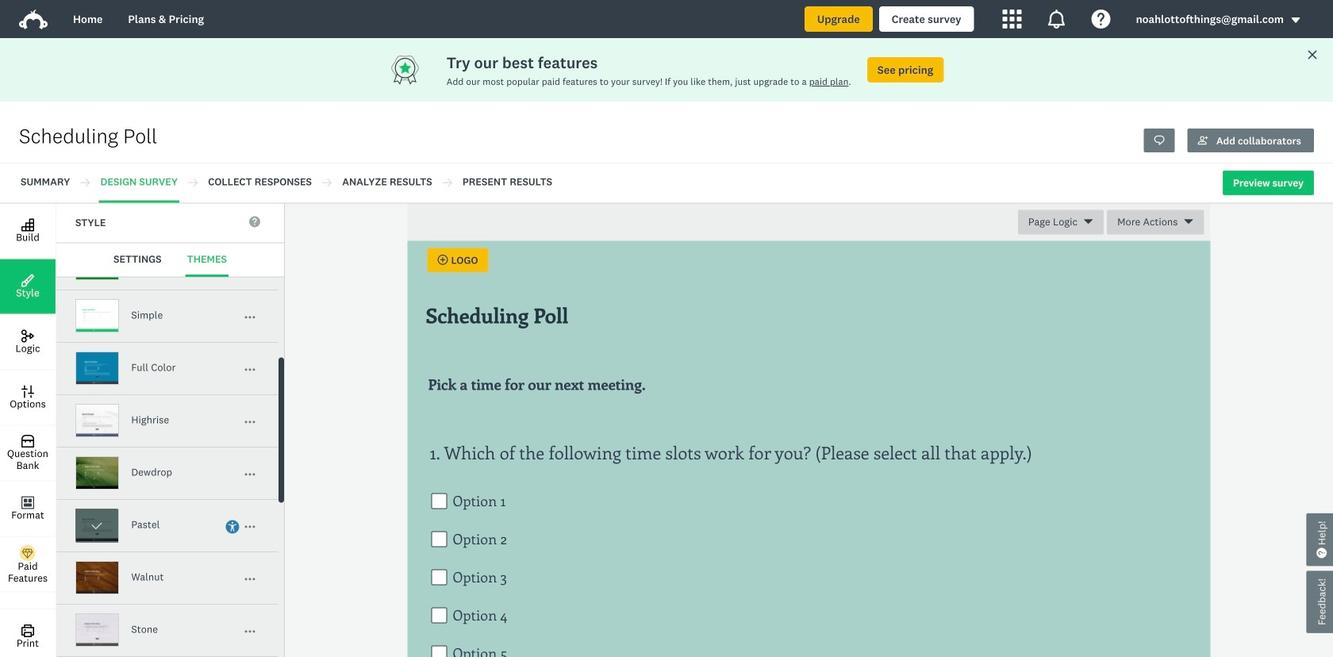 Task type: vqa. For each thing, say whether or not it's contained in the screenshot.
2nd Products Icon from the left
yes



Task type: describe. For each thing, give the bounding box(es) containing it.
surveymonkey logo image
[[19, 10, 48, 29]]

rewards image
[[389, 54, 447, 86]]

2 products icon image from the left
[[1047, 10, 1066, 29]]

1 products icon image from the left
[[1003, 10, 1022, 29]]



Task type: locate. For each thing, give the bounding box(es) containing it.
products icon image
[[1003, 10, 1022, 29], [1047, 10, 1066, 29]]

1 horizontal spatial products icon image
[[1047, 10, 1066, 29]]

dropdown arrow image
[[1290, 15, 1302, 26]]

help icon image
[[1092, 10, 1111, 29]]

0 horizontal spatial products icon image
[[1003, 10, 1022, 29]]



